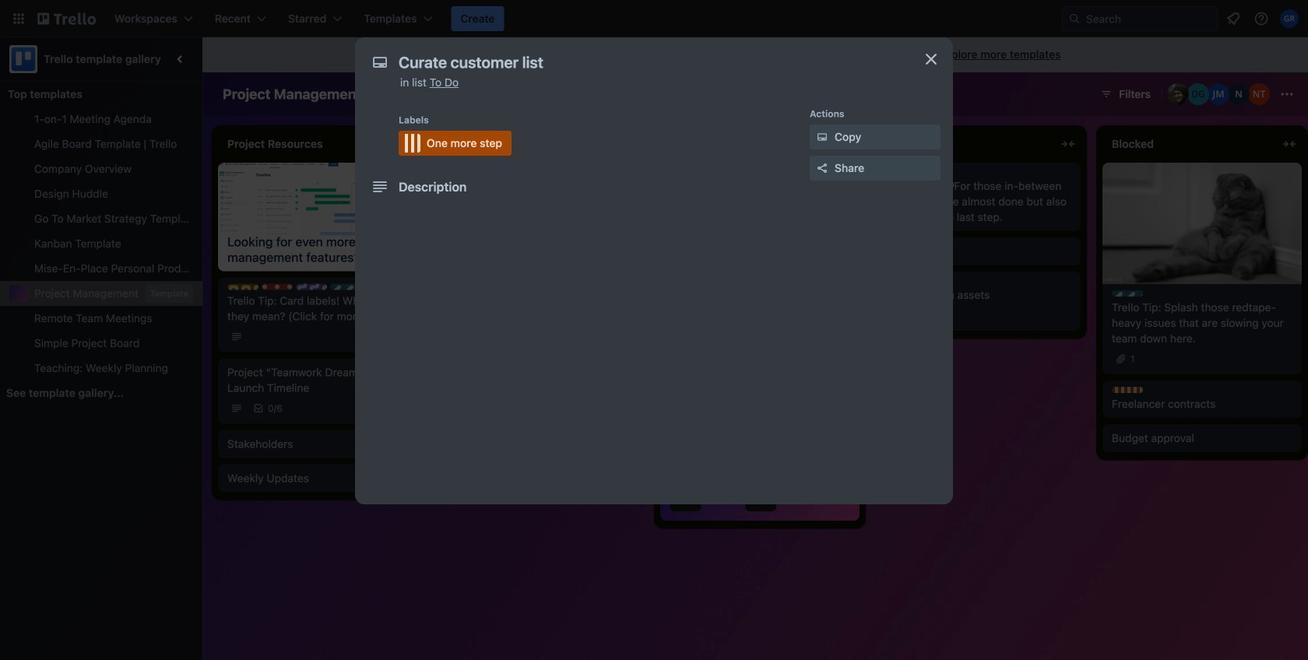 Task type: locate. For each thing, give the bounding box(es) containing it.
color: yellow, title: "copy request" element
[[227, 284, 259, 290]]

primary element
[[0, 0, 1308, 37]]

devan goldstein (devangoldstein2) image
[[1188, 83, 1209, 105]]

collapse list image
[[396, 135, 414, 153], [1059, 135, 1078, 153]]

color: red, title: "priority" element
[[262, 284, 293, 290]]

color: purple, title: "design team" element
[[296, 284, 327, 290]]

2 collapse list image from the left
[[1280, 135, 1299, 153]]

star or unstar board image
[[433, 88, 445, 100]]

color: sky, title: "trello tip" element
[[449, 169, 480, 175], [891, 169, 922, 175], [330, 284, 361, 290], [1112, 290, 1143, 297]]

0 vertical spatial color: orange, title: "one more step" element
[[399, 131, 512, 156]]

0 horizontal spatial collapse list image
[[838, 135, 857, 153]]

Board name text field
[[215, 82, 370, 107]]

0 horizontal spatial collapse list image
[[396, 135, 414, 153]]

color: orange, title: "one more step" element
[[399, 131, 512, 156], [1112, 387, 1143, 393]]

collapse list image right sm image
[[838, 135, 857, 153]]

2 collapse list image from the left
[[1059, 135, 1078, 153]]

1 horizontal spatial collapse list image
[[1280, 135, 1299, 153]]

0 notifications image
[[1224, 9, 1243, 28]]

1 horizontal spatial collapse list image
[[1059, 135, 1078, 153]]

trello logo image
[[9, 45, 37, 73]]

0 horizontal spatial color: orange, title: "one more step" element
[[399, 131, 512, 156]]

collapse list image down the show menu 'image'
[[1280, 135, 1299, 153]]

collapse list image
[[838, 135, 857, 153], [1280, 135, 1299, 153]]

Search field
[[1081, 8, 1217, 30]]

show menu image
[[1279, 86, 1295, 102]]

None text field
[[391, 48, 905, 76]]

nic (nicoletollefson1) image
[[1228, 83, 1250, 105]]

1 vertical spatial color: orange, title: "one more step" element
[[1112, 387, 1143, 393]]

caity (caity) image
[[1167, 83, 1189, 105]]



Task type: describe. For each thing, give the bounding box(es) containing it.
close dialog image
[[922, 50, 941, 69]]

1 collapse list image from the left
[[838, 135, 857, 153]]

open information menu image
[[1254, 11, 1269, 26]]

greg robinson (gregrobinson96) image
[[1280, 9, 1299, 28]]

1 collapse list image from the left
[[396, 135, 414, 153]]

sm image
[[440, 48, 456, 63]]

search image
[[1068, 12, 1081, 25]]

sm image
[[815, 129, 830, 145]]

nicole tang (nicoletang31) image
[[1248, 83, 1270, 105]]

jordan mirchev (jordan_mirchev) image
[[1208, 83, 1230, 105]]

1 horizontal spatial color: orange, title: "one more step" element
[[1112, 387, 1143, 393]]



Task type: vqa. For each thing, say whether or not it's contained in the screenshot.
bottommost the boards
no



